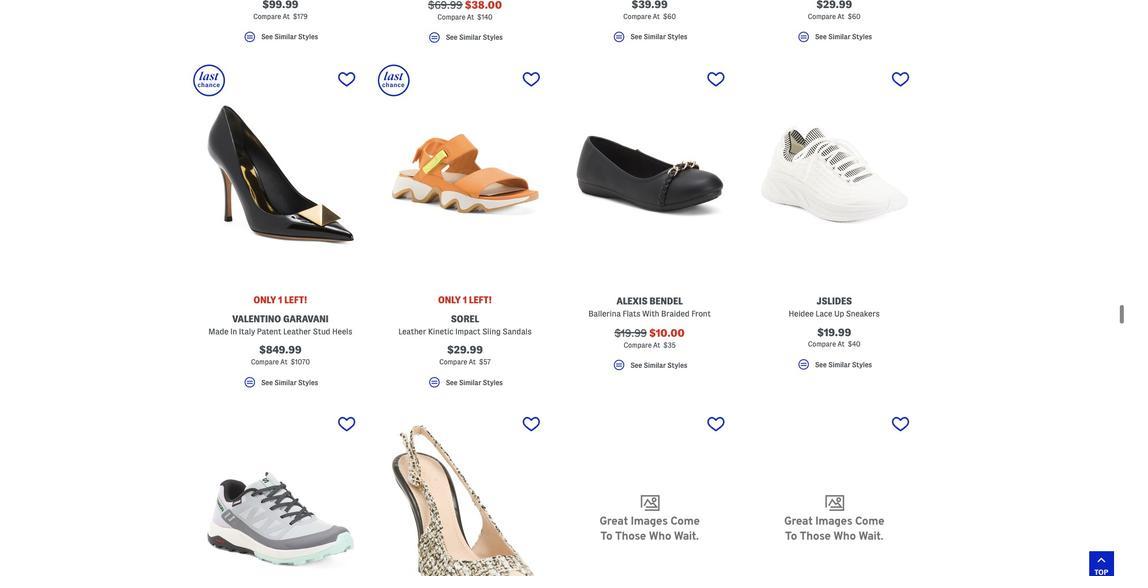 Task type: vqa. For each thing, say whether or not it's contained in the screenshot.
the "Compare At              $35 – $42" LINK
no



Task type: locate. For each thing, give the bounding box(es) containing it.
1 horizontal spatial compare at              $60 link
[[747, 0, 922, 23]]

styles
[[298, 33, 318, 40], [668, 33, 688, 40], [852, 33, 872, 40], [483, 33, 503, 41], [852, 361, 872, 369], [668, 362, 688, 369], [298, 379, 318, 387], [483, 379, 503, 387]]

1 compare at              $60 link from the left
[[563, 0, 737, 23]]

in
[[230, 327, 237, 336]]

$19.99 down flats
[[615, 327, 647, 338]]

with
[[642, 309, 659, 318]]

$57
[[479, 359, 491, 366]]

see inside alexis bendel ballerina flats with braided front compare at              $35 element
[[631, 362, 642, 369]]

only 1 left! up the sorel
[[438, 295, 492, 305]]

compare at              $60 link for reebok $39.99 compare at              $60 element
[[563, 0, 737, 23]]

left! inside valentino garavani made in italy patent leather stud heels $849.99 compare at              $1070 element
[[284, 295, 307, 305]]

kinetic
[[428, 327, 454, 336]]

see similar styles inside alexis bendel ballerina flats with braided front compare at              $35 element
[[631, 362, 688, 369]]

0 horizontal spatial left!
[[284, 295, 307, 305]]

compare inside the $19.99 compare at              $40
[[808, 341, 836, 348]]

compare at              $60 for naturalizer premium $29.99 compare at              $60 element
[[808, 12, 861, 20]]

1 horizontal spatial $60
[[848, 12, 861, 20]]

0 horizontal spatial $19.99
[[615, 327, 647, 338]]

1 for $849.99
[[278, 295, 282, 305]]

jslides heidee lace up sneakers $19.99 compare at              $40 element
[[747, 64, 922, 377]]

1 1 from the left
[[278, 295, 282, 305]]

1 horizontal spatial compare at              $60
[[808, 12, 861, 20]]

1 inside sorel leather kinetic impact sling sandals $29.99 compare at              $57 element
[[463, 295, 467, 305]]

sneakers
[[846, 309, 880, 318]]

see similar styles inside apl $99.99 compare at              $179 element
[[261, 33, 318, 40]]

0 horizontal spatial only 1 left!
[[253, 295, 307, 305]]

leather inside the "sorel leather kinetic impact sling sandals"
[[398, 327, 426, 336]]

2 compare at              $60 link from the left
[[747, 0, 922, 23]]

see similar styles inside aerosoles compare at              $140 element
[[446, 33, 503, 41]]

only
[[253, 295, 276, 305], [438, 295, 461, 305]]

$19.99
[[817, 327, 851, 338], [615, 327, 647, 338]]

see inside apl $99.99 compare at              $179 element
[[261, 33, 273, 40]]

valentino garavani made in italy patent leather stud heels
[[208, 314, 352, 336]]

only up the sorel
[[438, 295, 461, 305]]

styles inside apl $99.99 compare at              $179 element
[[298, 33, 318, 40]]

left! inside sorel leather kinetic impact sling sandals $29.99 compare at              $57 element
[[469, 295, 492, 305]]

2 1 from the left
[[463, 295, 467, 305]]

$19.99 inside the $19.99 compare at              $40
[[817, 327, 851, 338]]

see similar styles inside naturalizer premium $29.99 compare at              $60 element
[[815, 33, 872, 40]]

left! for $849.99
[[284, 295, 307, 305]]

only 1 left! inside sorel leather kinetic impact sling sandals $29.99 compare at              $57 element
[[438, 295, 492, 305]]

only inside valentino garavani made in italy patent leather stud heels $849.99 compare at              $1070 element
[[253, 295, 276, 305]]

left!
[[284, 295, 307, 305], [469, 295, 492, 305]]

2 only 1 left! from the left
[[438, 295, 492, 305]]

$140
[[477, 13, 493, 21]]

ballerina flats with braided front image
[[563, 64, 737, 282]]

similar inside alexis bendel ballerina flats with braided front compare at              $35 element
[[644, 362, 666, 369]]

1 horizontal spatial only
[[438, 295, 461, 305]]

flats
[[623, 309, 641, 318]]

1 leather from the left
[[283, 327, 311, 336]]

similar inside jslides heidee lace up sneakers $19.99 compare at              $40 element
[[828, 361, 851, 369]]

see similar styles inside valentino garavani made in italy patent leather stud heels $849.99 compare at              $1070 element
[[261, 379, 318, 387]]

similar inside valentino garavani made in italy patent leather stud heels $849.99 compare at              $1070 element
[[274, 379, 297, 387]]

only 1 left! inside valentino garavani made in italy patent leather stud heels $849.99 compare at              $1070 element
[[253, 295, 307, 305]]

patent
[[257, 327, 281, 336]]

2 left! from the left
[[469, 295, 492, 305]]

1 only 1 left! from the left
[[253, 295, 307, 305]]

see similar styles
[[261, 33, 318, 40], [631, 33, 688, 40], [815, 33, 872, 40], [446, 33, 503, 41], [815, 361, 872, 369], [631, 362, 688, 369], [261, 379, 318, 387], [446, 379, 503, 387]]

aerosoles compare at              $140 element
[[378, 0, 552, 49]]

$849.99 compare at              $1070
[[251, 345, 310, 366]]

$29.99 compare at              $57
[[439, 345, 491, 366]]

2 $60 from the left
[[848, 12, 861, 20]]

apl $99.99 compare at              $179 element
[[193, 0, 368, 49]]

only up valentino
[[253, 295, 276, 305]]

1 for $29.99
[[463, 295, 467, 305]]

compare
[[253, 12, 281, 20], [623, 12, 651, 20], [808, 12, 836, 20], [438, 13, 466, 21], [808, 341, 836, 348], [624, 341, 652, 349], [251, 359, 279, 366], [439, 359, 467, 366]]

left! for $29.99
[[469, 295, 492, 305]]

made in italy patent leather stud heels image
[[193, 64, 368, 282]]

sorel
[[451, 314, 479, 324]]

similar
[[274, 33, 297, 40], [644, 33, 666, 40], [828, 33, 851, 40], [459, 33, 481, 41], [828, 361, 851, 369], [644, 362, 666, 369], [274, 379, 297, 387], [459, 379, 481, 387]]

styles inside alexis bendel ballerina flats with braided front compare at              $35 element
[[668, 362, 688, 369]]

compare at              $140
[[438, 13, 493, 21]]

1 up the sorel
[[463, 295, 467, 305]]

only 1 left! for $849.99
[[253, 295, 307, 305]]

$60
[[663, 12, 676, 20], [848, 12, 861, 20]]

0 horizontal spatial compare at              $60
[[623, 12, 676, 20]]

1 only from the left
[[253, 295, 276, 305]]

1 horizontal spatial $19.99
[[817, 327, 851, 338]]

leather
[[283, 327, 311, 336], [398, 327, 426, 336]]

$19.99 inside $19.99 $10.00 compare at              $35
[[615, 327, 647, 338]]

0 horizontal spatial only
[[253, 295, 276, 305]]

0 horizontal spatial 1
[[278, 295, 282, 305]]

see inside jslides heidee lace up sneakers $19.99 compare at              $40 element
[[815, 361, 827, 369]]

1 horizontal spatial left!
[[469, 295, 492, 305]]

0 horizontal spatial leather
[[283, 327, 311, 336]]

leather left kinetic
[[398, 327, 426, 336]]

1 up "valentino garavani made in italy patent leather stud heels"
[[278, 295, 282, 305]]

see inside sorel leather kinetic impact sling sandals $29.99 compare at              $57 element
[[446, 379, 458, 387]]

styles inside sorel leather kinetic impact sling sandals $29.99 compare at              $57 element
[[483, 379, 503, 387]]

$1070
[[291, 359, 310, 366]]

compare inside $19.99 $10.00 compare at              $35
[[624, 341, 652, 349]]

2 leather from the left
[[398, 327, 426, 336]]

1 horizontal spatial leather
[[398, 327, 426, 336]]

italy
[[239, 327, 255, 336]]

sorel leather kinetic impact sling sandals $29.99 compare at              $57 element
[[378, 64, 552, 395]]

0 horizontal spatial compare at              $60 link
[[563, 0, 737, 23]]

compare at              $60 link
[[563, 0, 737, 23], [747, 0, 922, 23]]

$19.99 down up
[[817, 327, 851, 338]]

compare at              $60
[[623, 12, 676, 20], [808, 12, 861, 20]]

1 horizontal spatial 1
[[463, 295, 467, 305]]

2 only from the left
[[438, 295, 461, 305]]

heidee lace up sneakers image
[[747, 64, 922, 282]]

reebok $39.99 compare at              $60 element
[[563, 0, 737, 49]]

made
[[208, 327, 229, 336]]

see similar styles button
[[193, 30, 368, 49], [563, 30, 737, 49], [747, 30, 922, 49], [378, 30, 552, 49], [747, 358, 922, 377], [563, 359, 737, 378], [193, 376, 368, 395], [378, 376, 552, 395]]

compare at              $179
[[253, 12, 308, 20]]

see inside reebok $39.99 compare at              $60 element
[[631, 33, 642, 40]]

0 horizontal spatial $60
[[663, 12, 676, 20]]

impact
[[455, 327, 481, 336]]

1 left! from the left
[[284, 295, 307, 305]]

only 1 left!
[[253, 295, 307, 305], [438, 295, 492, 305]]

1 compare at              $60 from the left
[[623, 12, 676, 20]]

1 $60 from the left
[[663, 12, 676, 20]]

leather down garavani
[[283, 327, 311, 336]]

styles inside aerosoles compare at              $140 element
[[483, 33, 503, 41]]

left! up the sorel
[[469, 295, 492, 305]]

2 compare at              $60 from the left
[[808, 12, 861, 20]]

only for $849.99
[[253, 295, 276, 305]]

$60 for naturalizer premium $29.99 compare at              $60 element
[[848, 12, 861, 20]]

see
[[261, 33, 273, 40], [631, 33, 642, 40], [815, 33, 827, 40], [446, 33, 458, 41], [815, 361, 827, 369], [631, 362, 642, 369], [261, 379, 273, 387], [446, 379, 458, 387]]

1
[[278, 295, 282, 305], [463, 295, 467, 305]]

similar inside sorel leather kinetic impact sling sandals $29.99 compare at              $57 element
[[459, 379, 481, 387]]

left! up garavani
[[284, 295, 307, 305]]

1 horizontal spatial only 1 left!
[[438, 295, 492, 305]]

up
[[834, 309, 844, 318]]

only inside sorel leather kinetic impact sling sandals $29.99 compare at              $57 element
[[438, 295, 461, 305]]

sling
[[482, 327, 501, 336]]

similar inside reebok $39.99 compare at              $60 element
[[644, 33, 666, 40]]

only 1 left! up "valentino garavani made in italy patent leather stud heels"
[[253, 295, 307, 305]]

jslides
[[817, 296, 852, 306]]

similar inside apl $99.99 compare at              $179 element
[[274, 33, 297, 40]]

$35
[[664, 341, 676, 349]]



Task type: describe. For each thing, give the bounding box(es) containing it.
alexis bendel ballerina flats with braided front compare at              $35 element
[[563, 64, 737, 378]]

valentino garavani made in italy patent leather stud heels $849.99 compare at              $1070 element
[[193, 64, 368, 395]]

naturalizer premium $29.99 compare at              $60 element
[[747, 0, 922, 49]]

$60 for reebok $39.99 compare at              $60 element
[[663, 12, 676, 20]]

sandals
[[503, 327, 532, 336]]

similar inside aerosoles compare at              $140 element
[[459, 33, 481, 41]]

$19.99 for compare
[[817, 327, 851, 338]]

$10.00
[[649, 327, 685, 338]]

heidee
[[789, 309, 814, 318]]

see similar styles inside sorel leather kinetic impact sling sandals $29.99 compare at              $57 element
[[446, 379, 503, 387]]

$19.99 $10.00 compare at              $35
[[615, 327, 685, 349]]

see inside naturalizer premium $29.99 compare at              $60 element
[[815, 33, 827, 40]]

jslides heidee lace up sneakers
[[789, 296, 880, 318]]

see similar styles inside reebok $39.99 compare at              $60 element
[[631, 33, 688, 40]]

see similar styles inside jslides heidee lace up sneakers $19.99 compare at              $40 element
[[815, 361, 872, 369]]

styles inside reebok $39.99 compare at              $60 element
[[668, 33, 688, 40]]

similar inside naturalizer premium $29.99 compare at              $60 element
[[828, 33, 851, 40]]

only 1 left! for $29.99
[[438, 295, 492, 305]]

compare at              $140 link
[[378, 0, 552, 23]]

$19.99 compare at              $40
[[808, 327, 861, 348]]

top link
[[1089, 552, 1114, 577]]

leather kinetic impact sling sandals image
[[378, 64, 552, 282]]

$179
[[293, 12, 308, 20]]

only for $29.99
[[438, 295, 461, 305]]

top
[[1095, 568, 1109, 576]]

see inside aerosoles compare at              $140 element
[[446, 33, 458, 41]]

lace
[[816, 309, 832, 318]]

made in italy leather sneakers image
[[747, 410, 922, 577]]

styles inside jslides heidee lace up sneakers $19.99 compare at              $40 element
[[852, 361, 872, 369]]

bendel
[[650, 296, 683, 306]]

see inside valentino garavani made in italy patent leather stud heels $849.99 compare at              $1070 element
[[261, 379, 273, 387]]

alexis
[[617, 296, 648, 306]]

braided
[[661, 309, 690, 318]]

$40
[[848, 341, 861, 348]]

compare at              $60 link for naturalizer premium $29.99 compare at              $60 element
[[747, 0, 922, 23]]

ballerina
[[589, 309, 621, 318]]

valentino
[[232, 314, 281, 324]]

heels
[[332, 327, 352, 336]]

$19.99 for $10.00
[[615, 327, 647, 338]]

$849.99
[[259, 345, 302, 356]]

garavani
[[283, 314, 329, 324]]

compare at              $179 link
[[193, 0, 368, 23]]

leather inside "valentino garavani made in italy patent leather stud heels"
[[283, 327, 311, 336]]

compare inside $29.99 compare at              $57
[[439, 359, 467, 366]]

compare inside the $849.99 compare at              $1070
[[251, 359, 279, 366]]

compare at              $60 for reebok $39.99 compare at              $60 element
[[623, 12, 676, 20]]

styles inside naturalizer premium $29.99 compare at              $60 element
[[852, 33, 872, 40]]

alexis bendel ballerina flats with braided front
[[589, 296, 711, 318]]

$29.99
[[447, 345, 483, 356]]

styles inside valentino garavani made in italy patent leather stud heels $849.99 compare at              $1070 element
[[298, 379, 318, 387]]

stud
[[313, 327, 330, 336]]

sorel leather kinetic impact sling sandals
[[398, 314, 532, 336]]

front
[[692, 309, 711, 318]]



